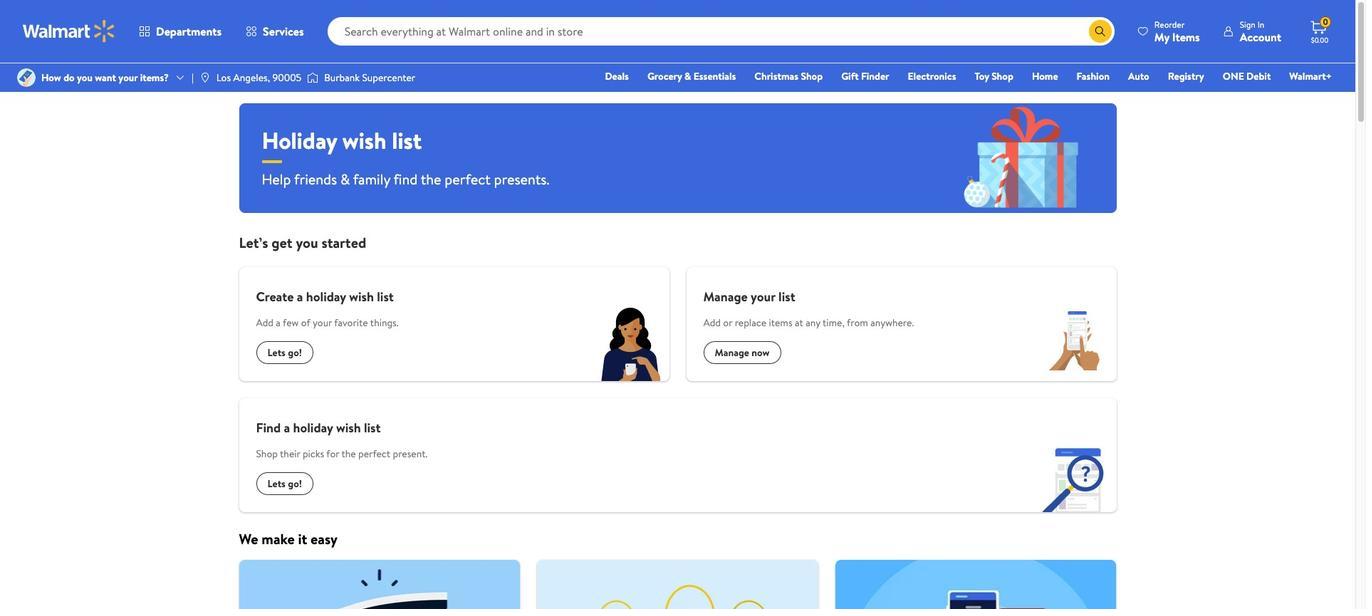 Task type: locate. For each thing, give the bounding box(es) containing it.
2 horizontal spatial  image
[[307, 71, 319, 85]]

0 horizontal spatial perfect
[[358, 447, 391, 461]]

1 go! from the top
[[288, 345, 302, 360]]

toy shop link
[[969, 68, 1020, 84]]

how
[[41, 70, 61, 85]]

0 vertical spatial a
[[297, 288, 303, 306]]

0 vertical spatial lets go! button
[[256, 341, 313, 364]]

0 vertical spatial your
[[119, 70, 138, 85]]

lets go! button for create
[[256, 341, 313, 364]]

go!
[[288, 345, 302, 360], [288, 477, 302, 491]]

1 lets go! button from the top
[[256, 341, 313, 364]]

1 add from the left
[[256, 316, 274, 330]]

list up "items"
[[779, 288, 796, 306]]

1 vertical spatial wish
[[349, 288, 374, 306]]

los angeles, 90005
[[216, 70, 302, 85]]

&
[[685, 69, 691, 83], [340, 170, 350, 189]]

few
[[283, 316, 299, 330]]

from
[[847, 316, 868, 330]]

your up 'replace'
[[751, 288, 776, 306]]

home
[[1032, 69, 1058, 83]]

started
[[322, 233, 366, 252]]

1 vertical spatial lets
[[268, 477, 286, 491]]

90005
[[272, 70, 302, 85]]

a
[[297, 288, 303, 306], [276, 316, 281, 330], [284, 419, 290, 437]]

1 vertical spatial the
[[342, 447, 356, 461]]

the
[[421, 170, 441, 189], [342, 447, 356, 461]]

holiday for create
[[306, 288, 346, 306]]

1 vertical spatial lets go!
[[268, 477, 302, 491]]

add left or
[[704, 316, 721, 330]]

add for manage your list
[[704, 316, 721, 330]]

reorder my items
[[1155, 18, 1200, 45]]

manage your list
[[704, 288, 796, 306]]

any
[[806, 316, 821, 330]]

Walmart Site-Wide search field
[[327, 17, 1115, 46]]

1 horizontal spatial the
[[421, 170, 441, 189]]

1 vertical spatial lets go! button
[[256, 472, 313, 495]]

1 vertical spatial go!
[[288, 477, 302, 491]]

shop left the "their"
[[256, 447, 278, 461]]

help friends & family find the perfect presents.
[[262, 170, 550, 189]]

0 vertical spatial the
[[421, 170, 441, 189]]

sign in account
[[1240, 18, 1282, 45]]

account
[[1240, 29, 1282, 45]]

& right grocery
[[685, 69, 691, 83]]

items?
[[140, 70, 169, 85]]

$0.00
[[1311, 35, 1329, 45]]

lets go! button down the "their"
[[256, 472, 313, 495]]

0 horizontal spatial a
[[276, 316, 281, 330]]

1 list item from the left
[[230, 560, 529, 609]]

0 vertical spatial holiday
[[306, 288, 346, 306]]

shop for christmas shop
[[801, 69, 823, 83]]

 image left how
[[17, 68, 36, 87]]

holiday for find
[[293, 419, 333, 437]]

manage inside button
[[715, 345, 749, 360]]

in
[[1258, 18, 1265, 30]]

wish up family on the left top of page
[[343, 125, 387, 156]]

1 horizontal spatial a
[[284, 419, 290, 437]]

manage now
[[715, 345, 770, 360]]

create a holiday wish list. add a few of your favorite things. let's go! image
[[591, 303, 669, 381]]

1 horizontal spatial add
[[704, 316, 721, 330]]

0
[[1323, 16, 1328, 28]]

0 vertical spatial lets
[[268, 345, 286, 360]]

lets down few
[[268, 345, 286, 360]]

manage left now
[[715, 345, 749, 360]]

the right find at the top left of the page
[[421, 170, 441, 189]]

fashion
[[1077, 69, 1110, 83]]

gift
[[841, 69, 859, 83]]

a right 'create'
[[297, 288, 303, 306]]

services
[[263, 24, 304, 39]]

wish up "shop their picks for the perfect present." at the bottom of the page
[[336, 419, 361, 437]]

things.
[[370, 316, 399, 330]]

wish
[[343, 125, 387, 156], [349, 288, 374, 306], [336, 419, 361, 437]]

1 horizontal spatial  image
[[199, 72, 211, 83]]

1 horizontal spatial you
[[296, 233, 318, 252]]

0 horizontal spatial  image
[[17, 68, 36, 87]]

shop right toy
[[992, 69, 1014, 83]]

add for create a holiday wish list
[[256, 316, 274, 330]]

your
[[119, 70, 138, 85], [751, 288, 776, 306], [313, 316, 332, 330]]

shop their picks for the perfect present.
[[256, 447, 428, 461]]

lets go! for find
[[268, 477, 302, 491]]

walmart image
[[23, 20, 115, 43]]

departments button
[[127, 14, 234, 48]]

1 vertical spatial &
[[340, 170, 350, 189]]

2 horizontal spatial your
[[751, 288, 776, 306]]

holiday
[[306, 288, 346, 306], [293, 419, 333, 437]]

2 add from the left
[[704, 316, 721, 330]]

wish up favorite
[[349, 288, 374, 306]]

reorder
[[1155, 18, 1185, 30]]

make
[[262, 529, 295, 549]]

0 horizontal spatial your
[[119, 70, 138, 85]]

2 vertical spatial a
[[284, 419, 290, 437]]

1 lets go! from the top
[[268, 345, 302, 360]]

toy
[[975, 69, 989, 83]]

1 vertical spatial manage
[[715, 345, 749, 360]]

perfect left presents.
[[445, 170, 491, 189]]

perfect left present.
[[358, 447, 391, 461]]

at
[[795, 316, 804, 330]]

or
[[723, 316, 733, 330]]

replace
[[735, 316, 767, 330]]

list up help friends & family find the perfect presents.
[[392, 125, 422, 156]]

lets go!
[[268, 345, 302, 360], [268, 477, 302, 491]]

shop for toy shop
[[992, 69, 1014, 83]]

lets
[[268, 345, 286, 360], [268, 477, 286, 491]]

lets go! for create
[[268, 345, 302, 360]]

how do you want your items?
[[41, 70, 169, 85]]

1 vertical spatial a
[[276, 316, 281, 330]]

list up things.
[[377, 288, 394, 306]]

2 horizontal spatial a
[[297, 288, 303, 306]]

a right find
[[284, 419, 290, 437]]

add left few
[[256, 316, 274, 330]]

the right for
[[342, 447, 356, 461]]

let's get you started
[[239, 233, 366, 252]]

 image right |
[[199, 72, 211, 83]]

los
[[216, 70, 231, 85]]

1 horizontal spatial &
[[685, 69, 691, 83]]

list up "shop their picks for the perfect present." at the bottom of the page
[[364, 419, 381, 437]]

perfect
[[445, 170, 491, 189], [358, 447, 391, 461]]

1 horizontal spatial perfect
[[445, 170, 491, 189]]

burbank
[[324, 70, 360, 85]]

2 lets go! button from the top
[[256, 472, 313, 495]]

2 go! from the top
[[288, 477, 302, 491]]

manage up or
[[704, 288, 748, 306]]

2 lets from the top
[[268, 477, 286, 491]]

present.
[[393, 447, 428, 461]]

your right want
[[119, 70, 138, 85]]

shop right christmas at the top right
[[801, 69, 823, 83]]

list
[[392, 125, 422, 156], [377, 288, 394, 306], [779, 288, 796, 306], [364, 419, 381, 437]]

2 horizontal spatial shop
[[992, 69, 1014, 83]]

christmas shop link
[[748, 68, 829, 84]]

home link
[[1026, 68, 1065, 84]]

walmart+
[[1290, 69, 1332, 83]]

family
[[353, 170, 390, 189]]

a for find
[[284, 419, 290, 437]]

2 vertical spatial wish
[[336, 419, 361, 437]]

let's
[[239, 233, 268, 252]]

0 horizontal spatial you
[[77, 70, 93, 85]]

auto link
[[1122, 68, 1156, 84]]

friends
[[294, 170, 337, 189]]

your right of
[[313, 316, 332, 330]]

0 vertical spatial perfect
[[445, 170, 491, 189]]

create a holiday wish list
[[256, 288, 394, 306]]

go! down few
[[288, 345, 302, 360]]

add
[[256, 316, 274, 330], [704, 316, 721, 330]]

 image right "90005"
[[307, 71, 319, 85]]

list
[[230, 560, 1125, 609]]

you for get
[[296, 233, 318, 252]]

0 vertical spatial lets go!
[[268, 345, 302, 360]]

2 vertical spatial your
[[313, 316, 332, 330]]

you right do
[[77, 70, 93, 85]]

holiday up 'add a few of your favorite things.'
[[306, 288, 346, 306]]

1 vertical spatial you
[[296, 233, 318, 252]]

0 vertical spatial go!
[[288, 345, 302, 360]]

walmart+ link
[[1283, 68, 1339, 84]]

lets go! button for find
[[256, 472, 313, 495]]

|
[[192, 70, 194, 85]]

 image
[[17, 68, 36, 87], [307, 71, 319, 85], [199, 72, 211, 83]]

& left family on the left top of page
[[340, 170, 350, 189]]

lets go! down the "their"
[[268, 477, 302, 491]]

you right get
[[296, 233, 318, 252]]

find a holiday wish list
[[256, 419, 381, 437]]

1 horizontal spatial your
[[313, 316, 332, 330]]

manage
[[704, 288, 748, 306], [715, 345, 749, 360]]

holiday up picks
[[293, 419, 333, 437]]

you for do
[[77, 70, 93, 85]]

go! down the "their"
[[288, 477, 302, 491]]

lets go! down few
[[268, 345, 302, 360]]

debit
[[1247, 69, 1271, 83]]

0 vertical spatial manage
[[704, 288, 748, 306]]

shop
[[801, 69, 823, 83], [992, 69, 1014, 83], [256, 447, 278, 461]]

lets go! button down few
[[256, 341, 313, 364]]

0 vertical spatial you
[[77, 70, 93, 85]]

2 lets go! from the top
[[268, 477, 302, 491]]

picks
[[303, 447, 324, 461]]

0 horizontal spatial add
[[256, 316, 274, 330]]

1 horizontal spatial shop
[[801, 69, 823, 83]]

grocery & essentials link
[[641, 68, 743, 84]]

1 vertical spatial holiday
[[293, 419, 333, 437]]

list item
[[230, 560, 529, 609], [529, 560, 827, 609], [827, 560, 1125, 609]]

of
[[301, 316, 310, 330]]

lets down the "their"
[[268, 477, 286, 491]]

1 lets from the top
[[268, 345, 286, 360]]

get
[[272, 233, 293, 252]]

a left few
[[276, 316, 281, 330]]



Task type: vqa. For each thing, say whether or not it's contained in the screenshot.
Toy Shop link
yes



Task type: describe. For each thing, give the bounding box(es) containing it.
0 horizontal spatial the
[[342, 447, 356, 461]]

burbank supercenter
[[324, 70, 416, 85]]

one debit
[[1223, 69, 1271, 83]]

items
[[1173, 29, 1200, 45]]

their
[[280, 447, 300, 461]]

christmas
[[755, 69, 799, 83]]

now
[[752, 345, 770, 360]]

gift finder
[[841, 69, 890, 83]]

we
[[239, 529, 258, 549]]

electronics
[[908, 69, 956, 83]]

one
[[1223, 69, 1244, 83]]

my
[[1155, 29, 1170, 45]]

departments
[[156, 24, 222, 39]]

wish for create a holiday wish list
[[349, 288, 374, 306]]

gift finder link
[[835, 68, 896, 84]]

it
[[298, 529, 307, 549]]

2 list item from the left
[[529, 560, 827, 609]]

help
[[262, 170, 291, 189]]

supercenter
[[362, 70, 416, 85]]

sign
[[1240, 18, 1256, 30]]

grocery
[[648, 69, 682, 83]]

find
[[394, 170, 418, 189]]

your for how do you want your items?
[[119, 70, 138, 85]]

 image for how
[[17, 68, 36, 87]]

services button
[[234, 14, 316, 48]]

registry
[[1168, 69, 1205, 83]]

lets for create
[[268, 345, 286, 360]]

for
[[327, 447, 339, 461]]

find a holiday wish list. shop their picks for the perfect present. let's go! image
[[1038, 434, 1117, 512]]

 image for burbank
[[307, 71, 319, 85]]

time,
[[823, 316, 845, 330]]

electronics link
[[902, 68, 963, 84]]

manage your list. add or replace items at any time, from anywhere. manage now. image
[[1038, 303, 1117, 381]]

easy
[[311, 529, 338, 549]]

a for create
[[297, 288, 303, 306]]

holiday
[[262, 125, 337, 156]]

find
[[256, 419, 281, 437]]

christmas shop
[[755, 69, 823, 83]]

manage for manage now
[[715, 345, 749, 360]]

want
[[95, 70, 116, 85]]

deals link
[[599, 68, 635, 84]]

deals
[[605, 69, 629, 83]]

add a few of your favorite things.
[[256, 316, 399, 330]]

presents.
[[494, 170, 550, 189]]

0 vertical spatial wish
[[343, 125, 387, 156]]

manage now button
[[704, 341, 781, 364]]

lets for find
[[268, 477, 286, 491]]

angeles,
[[233, 70, 270, 85]]

grocery & essentials
[[648, 69, 736, 83]]

create
[[256, 288, 294, 306]]

anywhere.
[[871, 316, 914, 330]]

favorite
[[334, 316, 368, 330]]

holiday wish list
[[262, 125, 422, 156]]

 image for los
[[199, 72, 211, 83]]

items
[[769, 316, 793, 330]]

add or replace items at any time, from anywhere.
[[704, 316, 914, 330]]

0 horizontal spatial shop
[[256, 447, 278, 461]]

toy shop
[[975, 69, 1014, 83]]

manage for manage your list
[[704, 288, 748, 306]]

3 list item from the left
[[827, 560, 1125, 609]]

0 horizontal spatial &
[[340, 170, 350, 189]]

one debit link
[[1217, 68, 1278, 84]]

0 $0.00
[[1311, 16, 1329, 45]]

go! for find
[[288, 477, 302, 491]]

1 vertical spatial your
[[751, 288, 776, 306]]

finder
[[861, 69, 890, 83]]

registry link
[[1162, 68, 1211, 84]]

fashion link
[[1071, 68, 1116, 84]]

1 vertical spatial perfect
[[358, 447, 391, 461]]

go! for create
[[288, 345, 302, 360]]

auto
[[1129, 69, 1150, 83]]

a for add
[[276, 316, 281, 330]]

0 vertical spatial &
[[685, 69, 691, 83]]

do
[[64, 70, 75, 85]]

essentials
[[694, 69, 736, 83]]

wish for find a holiday wish list
[[336, 419, 361, 437]]

Search search field
[[327, 17, 1115, 46]]

search icon image
[[1095, 26, 1106, 37]]

clear search field text image
[[1072, 25, 1083, 37]]

we make it easy
[[239, 529, 338, 549]]

your for add a few of your favorite things.
[[313, 316, 332, 330]]



